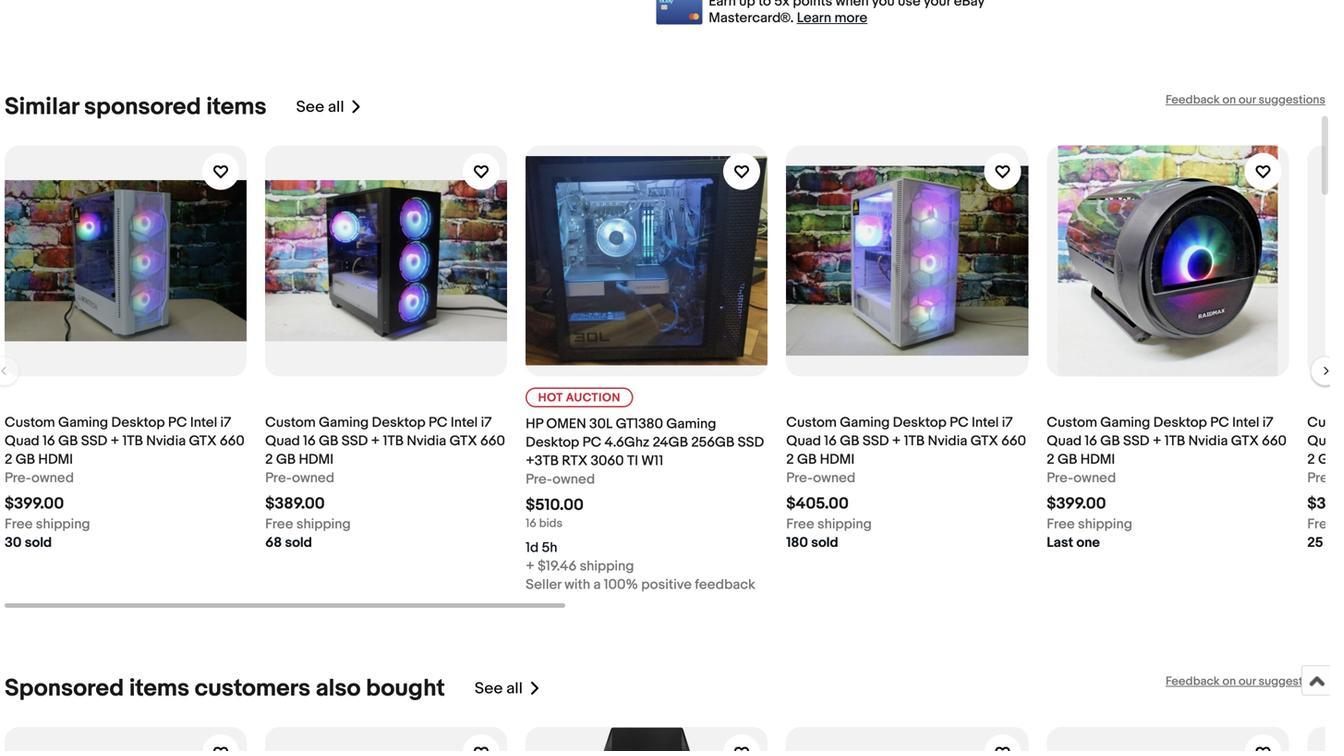 Task type: vqa. For each thing, say whether or not it's contained in the screenshot.
Cus Pre- $37 Free 25 s
yes



Task type: locate. For each thing, give the bounding box(es) containing it.
4 custom from the left
[[1047, 414, 1097, 431]]

30l
[[589, 416, 613, 432]]

1d 5h text field
[[526, 538, 558, 557]]

intel for custom gaming desktop pc intel i7 quad 16 gb ssd + 1tb nvidia gtx 660 2 gb hdmi pre-owned $399.00 free shipping 30 sold
[[190, 414, 217, 431]]

16 for custom gaming desktop pc intel i7 quad 16 gb ssd + 1tb nvidia gtx 660 2 gb hdmi pre-owned $405.00 free shipping 180 sold
[[824, 433, 837, 449]]

intel
[[190, 414, 217, 431], [451, 414, 478, 431], [972, 414, 999, 431], [1232, 414, 1260, 431]]

Pre-owned text field
[[265, 469, 334, 487], [1047, 469, 1116, 487], [526, 470, 595, 489]]

gaming
[[58, 414, 108, 431], [319, 414, 369, 431], [840, 414, 890, 431], [1100, 414, 1150, 431], [666, 416, 716, 432]]

1 vertical spatial feedback on our suggestions link
[[1166, 674, 1326, 689]]

pre- for custom gaming desktop pc intel i7 quad 16 gb ssd + 1tb nvidia gtx 660 2 gb hdmi pre-owned $405.00 free shipping 180 sold
[[786, 470, 813, 486]]

owned for custom gaming desktop pc intel i7 quad 16 gb ssd + 1tb nvidia gtx 660 2 gb hdmi pre-owned $399.00 free shipping 30 sold
[[31, 470, 74, 486]]

0 vertical spatial see all link
[[296, 93, 363, 121]]

sold inside custom gaming desktop pc intel i7 quad 16 gb ssd + 1tb nvidia gtx 660 2 gb hdmi pre-owned $399.00 free shipping 30 sold
[[25, 534, 52, 551]]

pre- up last
[[1047, 470, 1074, 486]]

hdmi up $405.00
[[820, 451, 855, 468]]

use
[[898, 0, 921, 10]]

4 i7 from the left
[[1263, 414, 1273, 431]]

pre- inside custom gaming desktop pc intel i7 quad 16 gb ssd + 1tb nvidia gtx 660 2 gb hdmi pre-owned $405.00 free shipping 180 sold
[[786, 470, 813, 486]]

pc inside custom gaming desktop pc intel i7 quad 16 gb ssd + 1tb nvidia gtx 660 2 gb hdmi pre-owned $399.00 free shipping 30 sold
[[168, 414, 187, 431]]

hdmi inside custom gaming desktop pc intel i7 quad 16 gb ssd + 1tb nvidia gtx 660 2 gb hdmi pre-owned $399.00 free shipping 30 sold
[[38, 451, 73, 468]]

feedback on our suggestions link for sponsored items customers also bought
[[1166, 674, 1326, 689]]

owned for custom gaming desktop pc intel i7 quad 16 gb ssd + 1tb nvidia gtx 660 2 gb hdmi pre-owned $399.00 free shipping last one
[[1074, 470, 1116, 486]]

ssd inside hp omen 30l gt1380 gaming desktop pc 4.6ghz 24gb 256gb ssd +3tb rtx 3060 ti  w11 pre-owned $510.00 16 bids 1d 5h + $19.46 shipping seller with a 100% positive feedback
[[738, 434, 764, 451]]

5 free from the left
[[1307, 516, 1330, 532]]

gtx inside custom gaming desktop pc intel i7 quad 16 gb ssd + 1tb nvidia gtx 660 2 gb hdmi pre-owned $389.00 free shipping 68 sold
[[449, 433, 477, 449]]

0 vertical spatial all
[[328, 97, 344, 117]]

0 vertical spatial on
[[1223, 93, 1236, 107]]

owned up one
[[1074, 470, 1116, 486]]

feedback on our suggestions
[[1166, 93, 1326, 107], [1166, 674, 1326, 689]]

0 horizontal spatial $399.00 text field
[[5, 494, 64, 514]]

16 inside custom gaming desktop pc intel i7 quad 16 gb ssd + 1tb nvidia gtx 660 2 gb hdmi pre-owned $405.00 free shipping 180 sold
[[824, 433, 837, 449]]

custom for custom gaming desktop pc intel i7 quad 16 gb ssd + 1tb nvidia gtx 660 2 gb hdmi pre-owned $405.00 free shipping 180 sold
[[786, 414, 837, 431]]

quad inside custom gaming desktop pc intel i7 quad 16 gb ssd + 1tb nvidia gtx 660 2 gb hdmi pre-owned $389.00 free shipping 68 sold
[[265, 433, 300, 449]]

ssd for custom gaming desktop pc intel i7 quad 16 gb ssd + 1tb nvidia gtx 660 2 gb hdmi pre-owned $405.00 free shipping 180 sold
[[863, 433, 889, 449]]

shipping up a
[[580, 558, 634, 575]]

1 $399.00 from the left
[[5, 494, 64, 514]]

0 horizontal spatial see all text field
[[296, 97, 344, 117]]

2 660 from the left
[[480, 433, 505, 449]]

1 free shipping text field from the left
[[265, 515, 351, 533]]

25 s text field
[[1307, 533, 1330, 552]]

3 intel from the left
[[972, 414, 999, 431]]

4.6ghz
[[605, 434, 650, 451]]

0 horizontal spatial all
[[328, 97, 344, 117]]

custom gaming desktop pc intel i7 quad 16 gb ssd + 1tb nvidia gtx 660 2 gb hdmi pre-owned $389.00 free shipping 68 sold
[[265, 414, 505, 551]]

$399.00 up "30 sold" text box
[[5, 494, 64, 514]]

intel inside custom gaming desktop pc intel i7 quad 16 gb ssd + 1tb nvidia gtx 660 2 gb hdmi pre-owned $399.00 free shipping 30 sold
[[190, 414, 217, 431]]

shipping
[[36, 516, 90, 532], [296, 516, 351, 532], [817, 516, 872, 532], [1078, 516, 1132, 532], [580, 558, 634, 575]]

1 vertical spatial feedback on our suggestions
[[1166, 674, 1326, 689]]

desktop for custom gaming desktop pc intel i7 quad 16 gb ssd + 1tb nvidia gtx 660 2 gb hdmi pre-owned $389.00 free shipping 68 sold
[[372, 414, 426, 431]]

on
[[1223, 93, 1236, 107], [1223, 674, 1236, 689]]

1 horizontal spatial all
[[506, 679, 523, 698]]

16 inside custom gaming desktop pc intel i7 quad 16 gb ssd + 1tb nvidia gtx 660 2 gb hdmi pre-owned $399.00 free shipping last one
[[1085, 433, 1097, 449]]

owned down rtx
[[553, 471, 595, 488]]

1 quad from the left
[[5, 433, 39, 449]]

quad
[[5, 433, 39, 449], [265, 433, 300, 449], [786, 433, 821, 449], [1047, 433, 1082, 449]]

0 vertical spatial items
[[206, 93, 267, 121]]

1 vertical spatial feedback
[[1166, 674, 1220, 689]]

see for sponsored items customers also bought
[[475, 679, 503, 698]]

learn more
[[797, 10, 867, 26]]

pc inside custom gaming desktop pc intel i7 quad 16 gb ssd + 1tb nvidia gtx 660 2 gb hdmi pre-owned $399.00 free shipping last one
[[1210, 414, 1229, 431]]

see all
[[296, 97, 344, 117], [475, 679, 523, 698]]

+ inside custom gaming desktop pc intel i7 quad 16 gb ssd + 1tb nvidia gtx 660 2 gb hdmi pre-owned $405.00 free shipping 180 sold
[[892, 433, 901, 449]]

3 gtx from the left
[[971, 433, 998, 449]]

all for similar sponsored items
[[328, 97, 344, 117]]

free shipping text field up 30 at the bottom of page
[[5, 515, 90, 533]]

owned inside custom gaming desktop pc intel i7 quad 16 gb ssd + 1tb nvidia gtx 660 2 gb hdmi pre-owned $399.00 free shipping last one
[[1074, 470, 1116, 486]]

free up 68
[[265, 516, 293, 532]]

Last one text field
[[1047, 533, 1100, 552]]

1 vertical spatial suggestions
[[1259, 674, 1326, 689]]

gaming inside custom gaming desktop pc intel i7 quad 16 gb ssd + 1tb nvidia gtx 660 2 gb hdmi pre-owned $399.00 free shipping 30 sold
[[58, 414, 108, 431]]

1d
[[526, 539, 539, 556]]

660 inside custom gaming desktop pc intel i7 quad 16 gb ssd + 1tb nvidia gtx 660 2 gb hdmi pre-owned $399.00 free shipping 30 sold
[[220, 433, 245, 449]]

2 feedback on our suggestions link from the top
[[1166, 674, 1326, 689]]

shipping down '$389.00'
[[296, 516, 351, 532]]

desktop
[[111, 414, 165, 431], [372, 414, 426, 431], [893, 414, 947, 431], [1154, 414, 1207, 431], [526, 434, 579, 451]]

suggestions
[[1259, 93, 1326, 107], [1259, 674, 1326, 689]]

660 inside custom gaming desktop pc intel i7 quad 16 gb ssd + 1tb nvidia gtx 660 2 gb hdmi pre-owned $389.00 free shipping 68 sold
[[480, 433, 505, 449]]

2 gtx from the left
[[449, 433, 477, 449]]

gaming inside custom gaming desktop pc intel i7 quad 16 gb ssd + 1tb nvidia gtx 660 2 gb hdmi pre-owned $405.00 free shipping 180 sold
[[840, 414, 890, 431]]

desktop for custom gaming desktop pc intel i7 quad 16 gb ssd + 1tb nvidia gtx 660 2 gb hdmi pre-owned $405.00 free shipping 180 sold
[[893, 414, 947, 431]]

1 1tb from the left
[[122, 433, 143, 449]]

ssd inside custom gaming desktop pc intel i7 quad 16 gb ssd + 1tb nvidia gtx 660 2 gb hdmi pre-owned $405.00 free shipping 180 sold
[[863, 433, 889, 449]]

pre-
[[5, 470, 31, 486], [265, 470, 292, 486], [786, 470, 813, 486], [1047, 470, 1074, 486], [1307, 470, 1330, 486], [526, 471, 553, 488]]

180 sold text field
[[786, 533, 838, 552]]

3 custom from the left
[[786, 414, 837, 431]]

free up 30 at the bottom of page
[[5, 516, 33, 532]]

4 hdmi from the left
[[1080, 451, 1115, 468]]

i7 inside custom gaming desktop pc intel i7 quad 16 gb ssd + 1tb nvidia gtx 660 2 gb hdmi pre-owned $399.00 free shipping last one
[[1263, 414, 1273, 431]]

desktop inside custom gaming desktop pc intel i7 quad 16 gb ssd + 1tb nvidia gtx 660 2 gb hdmi pre-owned $405.00 free shipping 180 sold
[[893, 414, 947, 431]]

2 up '$389.00'
[[265, 451, 273, 468]]

cus pre- $37 free 25 s
[[1307, 414, 1330, 551]]

+
[[110, 433, 119, 449], [371, 433, 380, 449], [892, 433, 901, 449], [1153, 433, 1162, 449], [526, 558, 535, 575]]

4 free from the left
[[1047, 516, 1075, 532]]

0 horizontal spatial pre-owned text field
[[5, 469, 74, 487]]

$399.00 text field up last one text box
[[1047, 494, 1106, 514]]

feedback
[[1166, 93, 1220, 107], [1166, 674, 1220, 689]]

desktop for custom gaming desktop pc intel i7 quad 16 gb ssd + 1tb nvidia gtx 660 2 gb hdmi pre-owned $399.00 free shipping last one
[[1154, 414, 1207, 431]]

3 i7 from the left
[[1002, 414, 1013, 431]]

pre-owned text field up one
[[1047, 469, 1116, 487]]

4 quad from the left
[[1047, 433, 1082, 449]]

16 bids text field
[[526, 516, 563, 531]]

when
[[836, 0, 869, 10]]

gtx inside custom gaming desktop pc intel i7 quad 16 gb ssd + 1tb nvidia gtx 660 2 gb hdmi pre-owned $405.00 free shipping 180 sold
[[971, 433, 998, 449]]

16 inside hp omen 30l gt1380 gaming desktop pc 4.6ghz 24gb 256gb ssd +3tb rtx 3060 ti  w11 pre-owned $510.00 16 bids 1d 5h + $19.46 shipping seller with a 100% positive feedback
[[526, 516, 537, 531]]

1 suggestions from the top
[[1259, 93, 1326, 107]]

0 horizontal spatial pre-owned text field
[[265, 469, 334, 487]]

1 horizontal spatial $399.00 text field
[[1047, 494, 1106, 514]]

hdmi inside custom gaming desktop pc intel i7 quad 16 gb ssd + 1tb nvidia gtx 660 2 gb hdmi pre-owned $399.00 free shipping last one
[[1080, 451, 1115, 468]]

Pre-owned text field
[[5, 469, 74, 487], [786, 469, 856, 487]]

hdmi inside custom gaming desktop pc intel i7 quad 16 gb ssd + 1tb nvidia gtx 660 2 gb hdmi pre-owned $405.00 free shipping 180 sold
[[820, 451, 855, 468]]

gtx
[[189, 433, 217, 449], [449, 433, 477, 449], [971, 433, 998, 449], [1231, 433, 1259, 449]]

desktop for custom gaming desktop pc intel i7 quad 16 gb ssd + 1tb nvidia gtx 660 2 gb hdmi pre-owned $399.00 free shipping 30 sold
[[111, 414, 165, 431]]

similar
[[5, 93, 79, 121]]

4 nvidia from the left
[[1188, 433, 1228, 449]]

1 $399.00 text field from the left
[[5, 494, 64, 514]]

shipping up one
[[1078, 516, 1132, 532]]

gt1380
[[616, 416, 663, 432]]

pre- inside custom gaming desktop pc intel i7 quad 16 gb ssd + 1tb nvidia gtx 660 2 gb hdmi pre-owned $399.00 free shipping last one
[[1047, 470, 1074, 486]]

1 hdmi from the left
[[38, 451, 73, 468]]

your
[[924, 0, 951, 10]]

1 custom from the left
[[5, 414, 55, 431]]

hdmi up '$389.00'
[[299, 451, 334, 468]]

0 horizontal spatial see
[[296, 97, 324, 117]]

feedback on our suggestions for sponsored items customers also bought
[[1166, 674, 1326, 689]]

2 i7 from the left
[[481, 414, 492, 431]]

i7 for custom gaming desktop pc intel i7 quad 16 gb ssd + 1tb nvidia gtx 660 2 gb hdmi pre-owned $399.00 free shipping last one
[[1263, 414, 1273, 431]]

0 horizontal spatial sold
[[25, 534, 52, 551]]

sponsored items customers also bought
[[5, 674, 445, 703]]

nvidia inside custom gaming desktop pc intel i7 quad 16 gb ssd + 1tb nvidia gtx 660 2 gb hdmi pre-owned $399.00 free shipping 30 sold
[[146, 433, 186, 449]]

up
[[739, 0, 755, 10]]

pc inside custom gaming desktop pc intel i7 quad 16 gb ssd + 1tb nvidia gtx 660 2 gb hdmi pre-owned $405.00 free shipping 180 sold
[[950, 414, 969, 431]]

660 for custom gaming desktop pc intel i7 quad 16 gb ssd + 1tb nvidia gtx 660 2 gb hdmi pre-owned $405.00 free shipping 180 sold
[[1001, 433, 1026, 449]]

2 up last
[[1047, 451, 1055, 468]]

owned up '$389.00'
[[292, 470, 334, 486]]

owned inside custom gaming desktop pc intel i7 quad 16 gb ssd + 1tb nvidia gtx 660 2 gb hdmi pre-owned $389.00 free shipping 68 sold
[[292, 470, 334, 486]]

sold right 68
[[285, 534, 312, 551]]

1 horizontal spatial free shipping text field
[[786, 515, 872, 533]]

0 horizontal spatial see all link
[[296, 93, 363, 121]]

1 horizontal spatial see all
[[475, 679, 523, 698]]

3 sold from the left
[[811, 534, 838, 551]]

suggestions for similar sponsored items
[[1259, 93, 1326, 107]]

2 on from the top
[[1223, 674, 1236, 689]]

1 free from the left
[[5, 516, 33, 532]]

1 vertical spatial items
[[129, 674, 189, 703]]

i7 inside custom gaming desktop pc intel i7 quad 16 gb ssd + 1tb nvidia gtx 660 2 gb hdmi pre-owned $389.00 free shipping 68 sold
[[481, 414, 492, 431]]

gaming for custom gaming desktop pc intel i7 quad 16 gb ssd + 1tb nvidia gtx 660 2 gb hdmi pre-owned $405.00 free shipping 180 sold
[[840, 414, 890, 431]]

custom
[[5, 414, 55, 431], [265, 414, 316, 431], [786, 414, 837, 431], [1047, 414, 1097, 431]]

pre- up '$389.00'
[[265, 470, 292, 486]]

pre- for custom gaming desktop pc intel i7 quad 16 gb ssd + 1tb nvidia gtx 660 2 gb hdmi pre-owned $399.00 free shipping 30 sold
[[5, 470, 31, 486]]

free up 25 s text box
[[1307, 516, 1330, 532]]

2 pre-owned text field from the left
[[786, 469, 856, 487]]

pc for custom gaming desktop pc intel i7 quad 16 gb ssd + 1tb nvidia gtx 660 2 gb hdmi pre-owned $405.00 free shipping 180 sold
[[950, 414, 969, 431]]

nvidia inside custom gaming desktop pc intel i7 quad 16 gb ssd + 1tb nvidia gtx 660 2 gb hdmi pre-owned $389.00 free shipping 68 sold
[[407, 433, 446, 449]]

free shipping text field for $405.00
[[786, 515, 872, 533]]

2 free shipping text field from the left
[[1047, 515, 1132, 533]]

4 1tb from the left
[[1165, 433, 1185, 449]]

gtx inside custom gaming desktop pc intel i7 quad 16 gb ssd + 1tb nvidia gtx 660 2 gb hdmi pre-owned $399.00 free shipping 30 sold
[[189, 433, 217, 449]]

custom inside custom gaming desktop pc intel i7 quad 16 gb ssd + 1tb nvidia gtx 660 2 gb hdmi pre-owned $399.00 free shipping 30 sold
[[5, 414, 55, 431]]

pre- up 30 at the bottom of page
[[5, 470, 31, 486]]

1 gtx from the left
[[189, 433, 217, 449]]

2 sold from the left
[[285, 534, 312, 551]]

shipping down $405.00
[[817, 516, 872, 532]]

1 intel from the left
[[190, 414, 217, 431]]

free up last
[[1047, 516, 1075, 532]]

hot
[[538, 391, 563, 405]]

1 horizontal spatial see all link
[[475, 674, 541, 703]]

quad inside custom gaming desktop pc intel i7 quad 16 gb ssd + 1tb nvidia gtx 660 2 gb hdmi pre-owned $399.00 free shipping 30 sold
[[5, 433, 39, 449]]

16 for custom gaming desktop pc intel i7 quad 16 gb ssd + 1tb nvidia gtx 660 2 gb hdmi pre-owned $399.00 free shipping 30 sold
[[43, 433, 55, 449]]

see all link
[[296, 93, 363, 121], [475, 674, 541, 703]]

Free shipping text field
[[5, 515, 90, 533], [786, 515, 872, 533]]

4 660 from the left
[[1262, 433, 1287, 449]]

16 for custom gaming desktop pc intel i7 quad 16 gb ssd + 1tb nvidia gtx 660 2 gb hdmi pre-owned $389.00 free shipping 68 sold
[[303, 433, 316, 449]]

quad inside custom gaming desktop pc intel i7 quad 16 gb ssd + 1tb nvidia gtx 660 2 gb hdmi pre-owned $405.00 free shipping 180 sold
[[786, 433, 821, 449]]

owned up "30 sold" text box
[[31, 470, 74, 486]]

ebay mastercard image
[[656, 0, 702, 24]]

1 feedback on our suggestions link from the top
[[1166, 93, 1326, 107]]

positive
[[641, 576, 692, 593]]

hdmi
[[38, 451, 73, 468], [299, 451, 334, 468], [820, 451, 855, 468], [1080, 451, 1115, 468]]

2 $399.00 from the left
[[1047, 494, 1106, 514]]

ssd inside custom gaming desktop pc intel i7 quad 16 gb ssd + 1tb nvidia gtx 660 2 gb hdmi pre-owned $399.00 free shipping 30 sold
[[81, 433, 107, 449]]

0 vertical spatial feedback on our suggestions
[[1166, 93, 1326, 107]]

pre-owned text field up '$389.00'
[[265, 469, 334, 487]]

gaming inside custom gaming desktop pc intel i7 quad 16 gb ssd + 1tb nvidia gtx 660 2 gb hdmi pre-owned $399.00 free shipping last one
[[1100, 414, 1150, 431]]

quad for custom gaming desktop pc intel i7 quad 16 gb ssd + 1tb nvidia gtx 660 2 gb hdmi pre-owned $405.00 free shipping 180 sold
[[786, 433, 821, 449]]

hdmi for custom gaming desktop pc intel i7 quad 16 gb ssd + 1tb nvidia gtx 660 2 gb hdmi pre-owned $405.00 free shipping 180 sold
[[820, 451, 855, 468]]

16 inside custom gaming desktop pc intel i7 quad 16 gb ssd + 1tb nvidia gtx 660 2 gb hdmi pre-owned $399.00 free shipping 30 sold
[[43, 433, 55, 449]]

2 inside custom gaming desktop pc intel i7 quad 16 gb ssd + 1tb nvidia gtx 660 2 gb hdmi pre-owned $405.00 free shipping 180 sold
[[786, 451, 794, 468]]

free for custom gaming desktop pc intel i7 quad 16 gb ssd + 1tb nvidia gtx 660 2 gb hdmi pre-owned $405.00 free shipping 180 sold
[[786, 516, 814, 532]]

2 inside custom gaming desktop pc intel i7 quad 16 gb ssd + 1tb nvidia gtx 660 2 gb hdmi pre-owned $399.00 free shipping 30 sold
[[5, 451, 12, 468]]

1 horizontal spatial see all text field
[[475, 679, 523, 698]]

2 inside custom gaming desktop pc intel i7 quad 16 gb ssd + 1tb nvidia gtx 660 2 gb hdmi pre-owned $399.00 free shipping last one
[[1047, 451, 1055, 468]]

w11
[[641, 453, 663, 469]]

100%
[[604, 576, 638, 593]]

shipping up "30 sold" text box
[[36, 516, 90, 532]]

1 horizontal spatial see
[[475, 679, 503, 698]]

5x
[[774, 0, 790, 10]]

3 free from the left
[[786, 516, 814, 532]]

i7 inside custom gaming desktop pc intel i7 quad 16 gb ssd + 1tb nvidia gtx 660 2 gb hdmi pre-owned $405.00 free shipping 180 sold
[[1002, 414, 1013, 431]]

3 1tb from the left
[[904, 433, 925, 449]]

owned inside custom gaming desktop pc intel i7 quad 16 gb ssd + 1tb nvidia gtx 660 2 gb hdmi pre-owned $405.00 free shipping 180 sold
[[813, 470, 856, 486]]

$399.00 text field up "30 sold" text box
[[5, 494, 64, 514]]

intel inside custom gaming desktop pc intel i7 quad 16 gb ssd + 1tb nvidia gtx 660 2 gb hdmi pre-owned $405.00 free shipping 180 sold
[[972, 414, 999, 431]]

hdmi up "30 sold" text box
[[38, 451, 73, 468]]

owned
[[31, 470, 74, 486], [292, 470, 334, 486], [813, 470, 856, 486], [1074, 470, 1116, 486], [553, 471, 595, 488]]

$37
[[1307, 494, 1330, 514]]

2 intel from the left
[[451, 414, 478, 431]]

all
[[328, 97, 344, 117], [506, 679, 523, 698]]

earn up to 5x points when you use your ebay mastercard®.
[[709, 0, 985, 26]]

hdmi for custom gaming desktop pc intel i7 quad 16 gb ssd + 1tb nvidia gtx 660 2 gb hdmi pre-owned $399.00 free shipping 30 sold
[[38, 451, 73, 468]]

0 vertical spatial see all text field
[[296, 97, 344, 117]]

gaming for custom gaming desktop pc intel i7 quad 16 gb ssd + 1tb nvidia gtx 660 2 gb hdmi pre-owned $399.00 free shipping last one
[[1100, 414, 1150, 431]]

gaming for custom gaming desktop pc intel i7 quad 16 gb ssd + 1tb nvidia gtx 660 2 gb hdmi pre-owned $399.00 free shipping 30 sold
[[58, 414, 108, 431]]

16
[[43, 433, 55, 449], [303, 433, 316, 449], [824, 433, 837, 449], [1085, 433, 1097, 449], [526, 516, 537, 531]]

customers
[[195, 674, 310, 703]]

suggestions for sponsored items customers also bought
[[1259, 674, 1326, 689]]

intel for custom gaming desktop pc intel i7 quad 16 gb ssd + 1tb nvidia gtx 660 2 gb hdmi pre-owned $399.00 free shipping last one
[[1232, 414, 1260, 431]]

mastercard®.
[[709, 10, 794, 26]]

2 nvidia from the left
[[407, 433, 446, 449]]

2 custom from the left
[[265, 414, 316, 431]]

ssd
[[81, 433, 107, 449], [342, 433, 368, 449], [863, 433, 889, 449], [1123, 433, 1150, 449], [738, 434, 764, 451]]

2 2 from the left
[[265, 451, 273, 468]]

1 horizontal spatial free shipping text field
[[1047, 515, 1132, 533]]

gtx for custom gaming desktop pc intel i7 quad 16 gb ssd + 1tb nvidia gtx 660 2 gb hdmi pre-owned $399.00 free shipping last one
[[1231, 433, 1259, 449]]

pre-owned text field for $389.00
[[265, 469, 334, 487]]

4 gtx from the left
[[1231, 433, 1259, 449]]

2 up 30 at the bottom of page
[[5, 451, 12, 468]]

sold inside custom gaming desktop pc intel i7 quad 16 gb ssd + 1tb nvidia gtx 660 2 gb hdmi pre-owned $389.00 free shipping 68 sold
[[285, 534, 312, 551]]

$399.00
[[5, 494, 64, 514], [1047, 494, 1106, 514]]

feedback
[[695, 576, 755, 593]]

pc inside custom gaming desktop pc intel i7 quad 16 gb ssd + 1tb nvidia gtx 660 2 gb hdmi pre-owned $389.00 free shipping 68 sold
[[429, 414, 448, 431]]

pre- inside custom gaming desktop pc intel i7 quad 16 gb ssd + 1tb nvidia gtx 660 2 gb hdmi pre-owned $389.00 free shipping 68 sold
[[265, 470, 292, 486]]

1 feedback from the top
[[1166, 93, 1220, 107]]

similar sponsored items
[[5, 93, 267, 121]]

nvidia inside custom gaming desktop pc intel i7 quad 16 gb ssd + 1tb nvidia gtx 660 2 gb hdmi pre-owned $405.00 free shipping 180 sold
[[928, 433, 968, 449]]

2 hdmi from the left
[[299, 451, 334, 468]]

gaming inside hp omen 30l gt1380 gaming desktop pc 4.6ghz 24gb 256gb ssd +3tb rtx 3060 ti  w11 pre-owned $510.00 16 bids 1d 5h + $19.46 shipping seller with a 100% positive feedback
[[666, 416, 716, 432]]

pre- down +3tb
[[526, 471, 553, 488]]

shipping for custom gaming desktop pc intel i7 quad 16 gb ssd + 1tb nvidia gtx 660 2 gb hdmi pre-owned $399.00 free shipping last one
[[1078, 516, 1132, 532]]

pre-owned text field up "30 sold" text box
[[5, 469, 74, 487]]

1 horizontal spatial sold
[[285, 534, 312, 551]]

25
[[1307, 534, 1323, 551]]

+ inside custom gaming desktop pc intel i7 quad 16 gb ssd + 1tb nvidia gtx 660 2 gb hdmi pre-owned $399.00 free shipping last one
[[1153, 433, 1162, 449]]

our
[[1239, 93, 1256, 107], [1239, 674, 1256, 689]]

shipping inside custom gaming desktop pc intel i7 quad 16 gb ssd + 1tb nvidia gtx 660 2 gb hdmi pre-owned $405.00 free shipping 180 sold
[[817, 516, 872, 532]]

16 for custom gaming desktop pc intel i7 quad 16 gb ssd + 1tb nvidia gtx 660 2 gb hdmi pre-owned $399.00 free shipping last one
[[1085, 433, 1097, 449]]

free for custom gaming desktop pc intel i7 quad 16 gb ssd + 1tb nvidia gtx 660 2 gb hdmi pre-owned $399.00 free shipping 30 sold
[[5, 516, 33, 532]]

2 feedback from the top
[[1166, 674, 1220, 689]]

1 vertical spatial all
[[506, 679, 523, 698]]

free inside custom gaming desktop pc intel i7 quad 16 gb ssd + 1tb nvidia gtx 660 2 gb hdmi pre-owned $399.00 free shipping 30 sold
[[5, 516, 33, 532]]

1 i7 from the left
[[220, 414, 231, 431]]

See all text field
[[296, 97, 344, 117], [475, 679, 523, 698]]

quad for custom gaming desktop pc intel i7 quad 16 gb ssd + 1tb nvidia gtx 660 2 gb hdmi pre-owned $399.00 free shipping last one
[[1047, 433, 1082, 449]]

Free shipping text field
[[265, 515, 351, 533], [1047, 515, 1132, 533]]

see
[[296, 97, 324, 117], [475, 679, 503, 698]]

1 sold from the left
[[25, 534, 52, 551]]

1 vertical spatial see all
[[475, 679, 523, 698]]

$405.00 text field
[[786, 494, 849, 514]]

180
[[786, 534, 808, 551]]

sold right 30 at the bottom of page
[[25, 534, 52, 551]]

1 feedback on our suggestions from the top
[[1166, 93, 1326, 107]]

$399.00 inside custom gaming desktop pc intel i7 quad 16 gb ssd + 1tb nvidia gtx 660 2 gb hdmi pre-owned $399.00 free shipping 30 sold
[[5, 494, 64, 514]]

2 for custom gaming desktop pc intel i7 quad 16 gb ssd + 1tb nvidia gtx 660 2 gb hdmi pre-owned $405.00 free shipping 180 sold
[[786, 451, 794, 468]]

quad inside custom gaming desktop pc intel i7 quad 16 gb ssd + 1tb nvidia gtx 660 2 gb hdmi pre-owned $399.00 free shipping last one
[[1047, 433, 1082, 449]]

4 2 from the left
[[1047, 451, 1055, 468]]

3 nvidia from the left
[[928, 433, 968, 449]]

0 horizontal spatial see all
[[296, 97, 344, 117]]

2 $399.00 text field from the left
[[1047, 494, 1106, 514]]

$399.00 text field
[[5, 494, 64, 514], [1047, 494, 1106, 514]]

intel for custom gaming desktop pc intel i7 quad 16 gb ssd + 1tb nvidia gtx 660 2 gb hdmi pre-owned $405.00 free shipping 180 sold
[[972, 414, 999, 431]]

custom inside custom gaming desktop pc intel i7 quad 16 gb ssd + 1tb nvidia gtx 660 2 gb hdmi pre-owned $405.00 free shipping 180 sold
[[786, 414, 837, 431]]

0 vertical spatial suggestions
[[1259, 93, 1326, 107]]

free
[[5, 516, 33, 532], [265, 516, 293, 532], [786, 516, 814, 532], [1047, 516, 1075, 532], [1307, 516, 1330, 532]]

1 vertical spatial on
[[1223, 674, 1236, 689]]

1 horizontal spatial pre-owned text field
[[786, 469, 856, 487]]

free shipping text field up one
[[1047, 515, 1132, 533]]

custom for custom gaming desktop pc intel i7 quad 16 gb ssd + 1tb nvidia gtx 660 2 gb hdmi pre-owned $399.00 free shipping last one
[[1047, 414, 1097, 431]]

free shipping text field down $405.00
[[786, 515, 872, 533]]

2 free from the left
[[265, 516, 293, 532]]

custom inside custom gaming desktop pc intel i7 quad 16 gb ssd + 1tb nvidia gtx 660 2 gb hdmi pre-owned $399.00 free shipping last one
[[1047, 414, 1097, 431]]

1tb inside custom gaming desktop pc intel i7 quad 16 gb ssd + 1tb nvidia gtx 660 2 gb hdmi pre-owned $405.00 free shipping 180 sold
[[904, 433, 925, 449]]

desktop inside custom gaming desktop pc intel i7 quad 16 gb ssd + 1tb nvidia gtx 660 2 gb hdmi pre-owned $399.00 free shipping last one
[[1154, 414, 1207, 431]]

sold
[[25, 534, 52, 551], [285, 534, 312, 551], [811, 534, 838, 551]]

1 on from the top
[[1223, 93, 1236, 107]]

shipping inside custom gaming desktop pc intel i7 quad 16 gb ssd + 1tb nvidia gtx 660 2 gb hdmi pre-owned $399.00 free shipping last one
[[1078, 516, 1132, 532]]

sold for $405.00
[[811, 534, 838, 551]]

items
[[206, 93, 267, 121], [129, 674, 189, 703]]

gb
[[58, 433, 78, 449], [319, 433, 338, 449], [840, 433, 860, 449], [1100, 433, 1120, 449], [15, 451, 35, 468], [276, 451, 296, 468], [797, 451, 817, 468], [1058, 451, 1077, 468]]

1 nvidia from the left
[[146, 433, 186, 449]]

1 2 from the left
[[5, 451, 12, 468]]

feedback on our suggestions for similar sponsored items
[[1166, 93, 1326, 107]]

shipping inside custom gaming desktop pc intel i7 quad 16 gb ssd + 1tb nvidia gtx 660 2 gb hdmi pre-owned $399.00 free shipping 30 sold
[[36, 516, 90, 532]]

1tb inside custom gaming desktop pc intel i7 quad 16 gb ssd + 1tb nvidia gtx 660 2 gb hdmi pre-owned $389.00 free shipping 68 sold
[[383, 433, 404, 449]]

sold for $399.00
[[25, 534, 52, 551]]

1tb
[[122, 433, 143, 449], [383, 433, 404, 449], [904, 433, 925, 449], [1165, 433, 1185, 449]]

free shipping text field for $399.00
[[5, 515, 90, 533]]

nvidia
[[146, 433, 186, 449], [407, 433, 446, 449], [928, 433, 968, 449], [1188, 433, 1228, 449]]

3 quad from the left
[[786, 433, 821, 449]]

2 free shipping text field from the left
[[786, 515, 872, 533]]

0 horizontal spatial items
[[129, 674, 189, 703]]

custom gaming desktop pc intel i7 quad 16 gb ssd + 1tb nvidia gtx 660 2 gb hdmi pre-owned $399.00 free shipping 30 sold
[[5, 414, 245, 551]]

sold inside custom gaming desktop pc intel i7 quad 16 gb ssd + 1tb nvidia gtx 660 2 gb hdmi pre-owned $405.00 free shipping 180 sold
[[811, 534, 838, 551]]

desktop inside custom gaming desktop pc intel i7 quad 16 gb ssd + 1tb nvidia gtx 660 2 gb hdmi pre-owned $389.00 free shipping 68 sold
[[372, 414, 426, 431]]

1tb inside custom gaming desktop pc intel i7 quad 16 gb ssd + 1tb nvidia gtx 660 2 gb hdmi pre-owned $399.00 free shipping last one
[[1165, 433, 1185, 449]]

660 for custom gaming desktop pc intel i7 quad 16 gb ssd + 1tb nvidia gtx 660 2 gb hdmi pre-owned $399.00 free shipping 30 sold
[[220, 433, 245, 449]]

1 660 from the left
[[220, 433, 245, 449]]

free shipping text field down '$389.00'
[[265, 515, 351, 533]]

omen
[[546, 416, 586, 432]]

owned inside custom gaming desktop pc intel i7 quad 16 gb ssd + 1tb nvidia gtx 660 2 gb hdmi pre-owned $399.00 free shipping 30 sold
[[31, 470, 74, 486]]

pc
[[168, 414, 187, 431], [429, 414, 448, 431], [950, 414, 969, 431], [1210, 414, 1229, 431], [583, 434, 602, 451]]

more
[[835, 10, 867, 26]]

ssd inside custom gaming desktop pc intel i7 quad 16 gb ssd + 1tb nvidia gtx 660 2 gb hdmi pre-owned $399.00 free shipping last one
[[1123, 433, 1150, 449]]

2 suggestions from the top
[[1259, 674, 1326, 689]]

pre- inside custom gaming desktop pc intel i7 quad 16 gb ssd + 1tb nvidia gtx 660 2 gb hdmi pre-owned $399.00 free shipping 30 sold
[[5, 470, 31, 486]]

0 vertical spatial see all
[[296, 97, 344, 117]]

free for custom gaming desktop pc intel i7 quad 16 gb ssd + 1tb nvidia gtx 660 2 gb hdmi pre-owned $399.00 free shipping last one
[[1047, 516, 1075, 532]]

3 660 from the left
[[1001, 433, 1026, 449]]

2 quad from the left
[[265, 433, 300, 449]]

Pre- text field
[[1307, 469, 1330, 487]]

0 vertical spatial feedback
[[1166, 93, 1220, 107]]

i7 inside custom gaming desktop pc intel i7 quad 16 gb ssd + 1tb nvidia gtx 660 2 gb hdmi pre-owned $399.00 free shipping 30 sold
[[220, 414, 231, 431]]

660 inside custom gaming desktop pc intel i7 quad 16 gb ssd + 1tb nvidia gtx 660 2 gb hdmi pre-owned $399.00 free shipping last one
[[1262, 433, 1287, 449]]

0 horizontal spatial free shipping text field
[[265, 515, 351, 533]]

1 our from the top
[[1239, 93, 1256, 107]]

nvidia inside custom gaming desktop pc intel i7 quad 16 gb ssd + 1tb nvidia gtx 660 2 gb hdmi pre-owned $399.00 free shipping last one
[[1188, 433, 1228, 449]]

1tb inside custom gaming desktop pc intel i7 quad 16 gb ssd + 1tb nvidia gtx 660 2 gb hdmi pre-owned $399.00 free shipping 30 sold
[[122, 433, 143, 449]]

1 free shipping text field from the left
[[5, 515, 90, 533]]

see all for similar sponsored items
[[296, 97, 344, 117]]

16 inside custom gaming desktop pc intel i7 quad 16 gb ssd + 1tb nvidia gtx 660 2 gb hdmi pre-owned $389.00 free shipping 68 sold
[[303, 433, 316, 449]]

ebay
[[954, 0, 985, 10]]

1 pre-owned text field from the left
[[5, 469, 74, 487]]

free up the 180
[[786, 516, 814, 532]]

$399.00 up last one text box
[[1047, 494, 1106, 514]]

1 vertical spatial our
[[1239, 674, 1256, 689]]

+ inside custom gaming desktop pc intel i7 quad 16 gb ssd + 1tb nvidia gtx 660 2 gb hdmi pre-owned $389.00 free shipping 68 sold
[[371, 433, 380, 449]]

hdmi up one
[[1080, 451, 1115, 468]]

4 intel from the left
[[1232, 414, 1260, 431]]

a
[[593, 576, 601, 593]]

gtx inside custom gaming desktop pc intel i7 quad 16 gb ssd + 1tb nvidia gtx 660 2 gb hdmi pre-owned $399.00 free shipping last one
[[1231, 433, 1259, 449]]

2 1tb from the left
[[383, 433, 404, 449]]

2 feedback on our suggestions from the top
[[1166, 674, 1326, 689]]

660 inside custom gaming desktop pc intel i7 quad 16 gb ssd + 1tb nvidia gtx 660 2 gb hdmi pre-owned $405.00 free shipping 180 sold
[[1001, 433, 1026, 449]]

2
[[5, 451, 12, 468], [265, 451, 273, 468], [786, 451, 794, 468], [1047, 451, 1055, 468]]

free inside custom gaming desktop pc intel i7 quad 16 gb ssd + 1tb nvidia gtx 660 2 gb hdmi pre-owned $389.00 free shipping 68 sold
[[265, 516, 293, 532]]

2 our from the top
[[1239, 674, 1256, 689]]

1 vertical spatial see all link
[[475, 674, 541, 703]]

pre-owned text field up $405.00
[[786, 469, 856, 487]]

all for sponsored items customers also bought
[[506, 679, 523, 698]]

sold right the 180
[[811, 534, 838, 551]]

1 vertical spatial see
[[475, 679, 503, 698]]

intel for custom gaming desktop pc intel i7 quad 16 gb ssd + 1tb nvidia gtx 660 2 gb hdmi pre-owned $389.00 free shipping 68 sold
[[451, 414, 478, 431]]

intel inside custom gaming desktop pc intel i7 quad 16 gb ssd + 1tb nvidia gtx 660 2 gb hdmi pre-owned $389.00 free shipping 68 sold
[[451, 414, 478, 431]]

2 up $405.00
[[786, 451, 794, 468]]

1 vertical spatial see all text field
[[475, 679, 523, 698]]

i7
[[220, 414, 231, 431], [481, 414, 492, 431], [1002, 414, 1013, 431], [1263, 414, 1273, 431]]

learn more link
[[797, 10, 867, 26]]

ssd inside custom gaming desktop pc intel i7 quad 16 gb ssd + 1tb nvidia gtx 660 2 gb hdmi pre-owned $389.00 free shipping 68 sold
[[342, 433, 368, 449]]

2 inside custom gaming desktop pc intel i7 quad 16 gb ssd + 1tb nvidia gtx 660 2 gb hdmi pre-owned $389.00 free shipping 68 sold
[[265, 451, 273, 468]]

2 for custom gaming desktop pc intel i7 quad 16 gb ssd + 1tb nvidia gtx 660 2 gb hdmi pre-owned $389.00 free shipping 68 sold
[[265, 451, 273, 468]]

feedback on our suggestions link
[[1166, 93, 1326, 107], [1166, 674, 1326, 689]]

rtx
[[562, 453, 588, 469]]

0 horizontal spatial $399.00
[[5, 494, 64, 514]]

2 horizontal spatial pre-owned text field
[[1047, 469, 1116, 487]]

0 vertical spatial see
[[296, 97, 324, 117]]

with
[[565, 576, 590, 593]]

you
[[872, 0, 895, 10]]

pre-owned text field down rtx
[[526, 470, 595, 489]]

2 horizontal spatial sold
[[811, 534, 838, 551]]

owned up $405.00
[[813, 470, 856, 486]]

free inside custom gaming desktop pc intel i7 quad 16 gb ssd + 1tb nvidia gtx 660 2 gb hdmi pre-owned $405.00 free shipping 180 sold
[[786, 516, 814, 532]]

shipping inside custom gaming desktop pc intel i7 quad 16 gb ssd + 1tb nvidia gtx 660 2 gb hdmi pre-owned $389.00 free shipping 68 sold
[[296, 516, 351, 532]]

$399.00 inside custom gaming desktop pc intel i7 quad 16 gb ssd + 1tb nvidia gtx 660 2 gb hdmi pre-owned $399.00 free shipping last one
[[1047, 494, 1106, 514]]

sold for $389.00
[[285, 534, 312, 551]]

free inside custom gaming desktop pc intel i7 quad 16 gb ssd + 1tb nvidia gtx 660 2 gb hdmi pre-owned $399.00 free shipping last one
[[1047, 516, 1075, 532]]

desktop inside custom gaming desktop pc intel i7 quad 16 gb ssd + 1tb nvidia gtx 660 2 gb hdmi pre-owned $399.00 free shipping 30 sold
[[111, 414, 165, 431]]

1 horizontal spatial $399.00
[[1047, 494, 1106, 514]]

0 horizontal spatial free shipping text field
[[5, 515, 90, 533]]

pre-owned text field for $399.00
[[5, 469, 74, 487]]

pre- up $405.00 "text field"
[[786, 470, 813, 486]]

hdmi inside custom gaming desktop pc intel i7 quad 16 gb ssd + 1tb nvidia gtx 660 2 gb hdmi pre-owned $389.00 free shipping 68 sold
[[299, 451, 334, 468]]

+ inside custom gaming desktop pc intel i7 quad 16 gb ssd + 1tb nvidia gtx 660 2 gb hdmi pre-owned $399.00 free shipping 30 sold
[[110, 433, 119, 449]]

1tb for custom gaming desktop pc intel i7 quad 16 gb ssd + 1tb nvidia gtx 660 2 gb hdmi pre-owned $389.00 free shipping 68 sold
[[383, 433, 404, 449]]

3 2 from the left
[[786, 451, 794, 468]]

0 vertical spatial our
[[1239, 93, 1256, 107]]

pre-owned text field for $399.00
[[1047, 469, 1116, 487]]

660
[[220, 433, 245, 449], [480, 433, 505, 449], [1001, 433, 1026, 449], [1262, 433, 1287, 449]]

1tb for custom gaming desktop pc intel i7 quad 16 gb ssd + 1tb nvidia gtx 660 2 gb hdmi pre-owned $399.00 free shipping 30 sold
[[122, 433, 143, 449]]

0 vertical spatial feedback on our suggestions link
[[1166, 93, 1326, 107]]

Seller with a 100% positive feedback text field
[[526, 575, 755, 594]]

intel inside custom gaming desktop pc intel i7 quad 16 gb ssd + 1tb nvidia gtx 660 2 gb hdmi pre-owned $399.00 free shipping last one
[[1232, 414, 1260, 431]]

custom inside custom gaming desktop pc intel i7 quad 16 gb ssd + 1tb nvidia gtx 660 2 gb hdmi pre-owned $389.00 free shipping 68 sold
[[265, 414, 316, 431]]

3 hdmi from the left
[[820, 451, 855, 468]]

gaming inside custom gaming desktop pc intel i7 quad 16 gb ssd + 1tb nvidia gtx 660 2 gb hdmi pre-owned $389.00 free shipping 68 sold
[[319, 414, 369, 431]]

1tb for custom gaming desktop pc intel i7 quad 16 gb ssd + 1tb nvidia gtx 660 2 gb hdmi pre-owned $405.00 free shipping 180 sold
[[904, 433, 925, 449]]



Task type: describe. For each thing, give the bounding box(es) containing it.
1 horizontal spatial items
[[206, 93, 267, 121]]

hp
[[526, 416, 543, 432]]

$399.00 for custom gaming desktop pc intel i7 quad 16 gb ssd + 1tb nvidia gtx 660 2 gb hdmi pre-owned $399.00 free shipping 30 sold
[[5, 494, 64, 514]]

hp omen 30l gt1380 gaming desktop pc 4.6ghz 24gb 256gb ssd +3tb rtx 3060 ti  w11 pre-owned $510.00 16 bids 1d 5h + $19.46 shipping seller with a 100% positive feedback
[[526, 416, 764, 593]]

bought
[[366, 674, 445, 703]]

feedback on our suggestions link for similar sponsored items
[[1166, 93, 1326, 107]]

hdmi for custom gaming desktop pc intel i7 quad 16 gb ssd + 1tb nvidia gtx 660 2 gb hdmi pre-owned $389.00 free shipping 68 sold
[[299, 451, 334, 468]]

pc for custom gaming desktop pc intel i7 quad 16 gb ssd + 1tb nvidia gtx 660 2 gb hdmi pre-owned $399.00 free shipping last one
[[1210, 414, 1229, 431]]

$389.00
[[265, 494, 325, 514]]

seller
[[526, 576, 561, 593]]

free for custom gaming desktop pc intel i7 quad 16 gb ssd + 1tb nvidia gtx 660 2 gb hdmi pre-owned $389.00 free shipping 68 sold
[[265, 516, 293, 532]]

hdmi for custom gaming desktop pc intel i7 quad 16 gb ssd + 1tb nvidia gtx 660 2 gb hdmi pre-owned $399.00 free shipping last one
[[1080, 451, 1115, 468]]

our for similar sponsored items
[[1239, 93, 1256, 107]]

nvidia for custom gaming desktop pc intel i7 quad 16 gb ssd + 1tb nvidia gtx 660 2 gb hdmi pre-owned $405.00 free shipping 180 sold
[[928, 433, 968, 449]]

custom gaming desktop pc intel i7 quad 16 gb ssd + 1tb nvidia gtx 660 2 gb hdmi pre-owned $405.00 free shipping 180 sold
[[786, 414, 1026, 551]]

5h
[[542, 539, 558, 556]]

also
[[316, 674, 361, 703]]

desktop inside hp omen 30l gt1380 gaming desktop pc 4.6ghz 24gb 256gb ssd +3tb rtx 3060 ti  w11 pre-owned $510.00 16 bids 1d 5h + $19.46 shipping seller with a 100% positive feedback
[[526, 434, 579, 451]]

ssd for custom gaming desktop pc intel i7 quad 16 gb ssd + 1tb nvidia gtx 660 2 gb hdmi pre-owned $399.00 free shipping 30 sold
[[81, 433, 107, 449]]

+ for custom gaming desktop pc intel i7 quad 16 gb ssd + 1tb nvidia gtx 660 2 gb hdmi pre-owned $389.00 free shipping 68 sold
[[371, 433, 380, 449]]

custom gaming desktop pc intel i7 quad 16 gb ssd + 1tb nvidia gtx 660 2 gb hdmi pre-owned $399.00 free shipping last one
[[1047, 414, 1287, 551]]

+3tb
[[526, 453, 559, 469]]

on for sponsored items customers also bought
[[1223, 674, 1236, 689]]

quad for custom gaming desktop pc intel i7 quad 16 gb ssd + 1tb nvidia gtx 660 2 gb hdmi pre-owned $389.00 free shipping 68 sold
[[265, 433, 300, 449]]

pre- inside hp omen 30l gt1380 gaming desktop pc 4.6ghz 24gb 256gb ssd +3tb rtx 3060 ti  w11 pre-owned $510.00 16 bids 1d 5h + $19.46 shipping seller with a 100% positive feedback
[[526, 471, 553, 488]]

feedback for sponsored items customers also bought
[[1166, 674, 1220, 689]]

gtx for custom gaming desktop pc intel i7 quad 16 gb ssd + 1tb nvidia gtx 660 2 gb hdmi pre-owned $405.00 free shipping 180 sold
[[971, 433, 998, 449]]

$510.00
[[526, 496, 584, 515]]

$37 text field
[[1307, 494, 1330, 514]]

$399.00 text field for custom gaming desktop pc intel i7 quad 16 gb ssd + 1tb nvidia gtx 660 2 gb hdmi pre-owned $399.00 free shipping 30 sold
[[5, 494, 64, 514]]

256gb
[[691, 434, 735, 451]]

free shipping text field for $389.00
[[265, 515, 351, 533]]

see all link for sponsored items customers also bought
[[475, 674, 541, 703]]

1tb for custom gaming desktop pc intel i7 quad 16 gb ssd + 1tb nvidia gtx 660 2 gb hdmi pre-owned $399.00 free shipping last one
[[1165, 433, 1185, 449]]

gtx for custom gaming desktop pc intel i7 quad 16 gb ssd + 1tb nvidia gtx 660 2 gb hdmi pre-owned $389.00 free shipping 68 sold
[[449, 433, 477, 449]]

+ for custom gaming desktop pc intel i7 quad 16 gb ssd + 1tb nvidia gtx 660 2 gb hdmi pre-owned $405.00 free shipping 180 sold
[[892, 433, 901, 449]]

points
[[793, 0, 833, 10]]

custom for custom gaming desktop pc intel i7 quad 16 gb ssd + 1tb nvidia gtx 660 2 gb hdmi pre-owned $389.00 free shipping 68 sold
[[265, 414, 316, 431]]

free shipping text field for $399.00
[[1047, 515, 1132, 533]]

660 for custom gaming desktop pc intel i7 quad 16 gb ssd + 1tb nvidia gtx 660 2 gb hdmi pre-owned $399.00 free shipping last one
[[1262, 433, 1287, 449]]

gtx for custom gaming desktop pc intel i7 quad 16 gb ssd + 1tb nvidia gtx 660 2 gb hdmi pre-owned $399.00 free shipping 30 sold
[[189, 433, 217, 449]]

sponsored
[[5, 674, 124, 703]]

+ for custom gaming desktop pc intel i7 quad 16 gb ssd + 1tb nvidia gtx 660 2 gb hdmi pre-owned $399.00 free shipping 30 sold
[[110, 433, 119, 449]]

s
[[1326, 534, 1330, 551]]

pre-owned text field for $405.00
[[786, 469, 856, 487]]

30
[[5, 534, 22, 551]]

+ $19.46 shipping text field
[[526, 557, 634, 575]]

see all text field for sponsored items customers also bought
[[475, 679, 523, 698]]

bids
[[539, 516, 563, 531]]

pre- up $37
[[1307, 470, 1330, 486]]

see for similar sponsored items
[[296, 97, 324, 117]]

see all link for similar sponsored items
[[296, 93, 363, 121]]

learn
[[797, 10, 831, 26]]

nvidia for custom gaming desktop pc intel i7 quad 16 gb ssd + 1tb nvidia gtx 660 2 gb hdmi pre-owned $389.00 free shipping 68 sold
[[407, 433, 446, 449]]

30 sold text field
[[5, 533, 52, 552]]

shipping for custom gaming desktop pc intel i7 quad 16 gb ssd + 1tb nvidia gtx 660 2 gb hdmi pre-owned $389.00 free shipping 68 sold
[[296, 516, 351, 532]]

i7 for custom gaming desktop pc intel i7 quad 16 gb ssd + 1tb nvidia gtx 660 2 gb hdmi pre-owned $399.00 free shipping 30 sold
[[220, 414, 231, 431]]

+ for custom gaming desktop pc intel i7 quad 16 gb ssd + 1tb nvidia gtx 660 2 gb hdmi pre-owned $399.00 free shipping last one
[[1153, 433, 1162, 449]]

24gb
[[653, 434, 688, 451]]

shipping for custom gaming desktop pc intel i7 quad 16 gb ssd + 1tb nvidia gtx 660 2 gb hdmi pre-owned $405.00 free shipping 180 sold
[[817, 516, 872, 532]]

pc for custom gaming desktop pc intel i7 quad 16 gb ssd + 1tb nvidia gtx 660 2 gb hdmi pre-owned $389.00 free shipping 68 sold
[[429, 414, 448, 431]]

$389.00 text field
[[265, 494, 325, 514]]

shipping inside hp omen 30l gt1380 gaming desktop pc 4.6ghz 24gb 256gb ssd +3tb rtx 3060 ti  w11 pre-owned $510.00 16 bids 1d 5h + $19.46 shipping seller with a 100% positive feedback
[[580, 558, 634, 575]]

owned inside hp omen 30l gt1380 gaming desktop pc 4.6ghz 24gb 256gb ssd +3tb rtx 3060 ti  w11 pre-owned $510.00 16 bids 1d 5h + $19.46 shipping seller with a 100% positive feedback
[[553, 471, 595, 488]]

$399.00 for custom gaming desktop pc intel i7 quad 16 gb ssd + 1tb nvidia gtx 660 2 gb hdmi pre-owned $399.00 free shipping last one
[[1047, 494, 1106, 514]]

ssd for custom gaming desktop pc intel i7 quad 16 gb ssd + 1tb nvidia gtx 660 2 gb hdmi pre-owned $389.00 free shipping 68 sold
[[342, 433, 368, 449]]

ssd for custom gaming desktop pc intel i7 quad 16 gb ssd + 1tb nvidia gtx 660 2 gb hdmi pre-owned $399.00 free shipping last one
[[1123, 433, 1150, 449]]

Free text field
[[1307, 515, 1330, 533]]

one
[[1076, 534, 1100, 551]]

pc inside hp omen 30l gt1380 gaming desktop pc 4.6ghz 24gb 256gb ssd +3tb rtx 3060 ti  w11 pre-owned $510.00 16 bids 1d 5h + $19.46 shipping seller with a 100% positive feedback
[[583, 434, 602, 451]]

2 for custom gaming desktop pc intel i7 quad 16 gb ssd + 1tb nvidia gtx 660 2 gb hdmi pre-owned $399.00 free shipping 30 sold
[[5, 451, 12, 468]]

2 for custom gaming desktop pc intel i7 quad 16 gb ssd + 1tb nvidia gtx 660 2 gb hdmi pre-owned $399.00 free shipping last one
[[1047, 451, 1055, 468]]

on for similar sponsored items
[[1223, 93, 1236, 107]]

$399.00 text field for custom gaming desktop pc intel i7 quad 16 gb ssd + 1tb nvidia gtx 660 2 gb hdmi pre-owned $399.00 free shipping last one
[[1047, 494, 1106, 514]]

shipping for custom gaming desktop pc intel i7 quad 16 gb ssd + 1tb nvidia gtx 660 2 gb hdmi pre-owned $399.00 free shipping 30 sold
[[36, 516, 90, 532]]

our for sponsored items customers also bought
[[1239, 674, 1256, 689]]

custom for custom gaming desktop pc intel i7 quad 16 gb ssd + 1tb nvidia gtx 660 2 gb hdmi pre-owned $399.00 free shipping 30 sold
[[5, 414, 55, 431]]

earn
[[709, 0, 736, 10]]

1 horizontal spatial pre-owned text field
[[526, 470, 595, 489]]

owned for custom gaming desktop pc intel i7 quad 16 gb ssd + 1tb nvidia gtx 660 2 gb hdmi pre-owned $389.00 free shipping 68 sold
[[292, 470, 334, 486]]

feedback for similar sponsored items
[[1166, 93, 1220, 107]]

sponsored
[[84, 93, 201, 121]]

cus
[[1307, 414, 1330, 431]]

nvidia for custom gaming desktop pc intel i7 quad 16 gb ssd + 1tb nvidia gtx 660 2 gb hdmi pre-owned $399.00 free shipping last one
[[1188, 433, 1228, 449]]

see all for sponsored items customers also bought
[[475, 679, 523, 698]]

last
[[1047, 534, 1073, 551]]

3060
[[591, 453, 624, 469]]

hot auction
[[538, 391, 621, 405]]

owned for custom gaming desktop pc intel i7 quad 16 gb ssd + 1tb nvidia gtx 660 2 gb hdmi pre-owned $405.00 free shipping 180 sold
[[813, 470, 856, 486]]

$19.46
[[538, 558, 577, 575]]

$510.00 text field
[[526, 496, 584, 515]]

ti
[[627, 453, 638, 469]]

pc for custom gaming desktop pc intel i7 quad 16 gb ssd + 1tb nvidia gtx 660 2 gb hdmi pre-owned $399.00 free shipping 30 sold
[[168, 414, 187, 431]]

i7 for custom gaming desktop pc intel i7 quad 16 gb ssd + 1tb nvidia gtx 660 2 gb hdmi pre-owned $405.00 free shipping 180 sold
[[1002, 414, 1013, 431]]

$405.00
[[786, 494, 849, 514]]

nvidia for custom gaming desktop pc intel i7 quad 16 gb ssd + 1tb nvidia gtx 660 2 gb hdmi pre-owned $399.00 free shipping 30 sold
[[146, 433, 186, 449]]

pre- for custom gaming desktop pc intel i7 quad 16 gb ssd + 1tb nvidia gtx 660 2 gb hdmi pre-owned $389.00 free shipping 68 sold
[[265, 470, 292, 486]]

i7 for custom gaming desktop pc intel i7 quad 16 gb ssd + 1tb nvidia gtx 660 2 gb hdmi pre-owned $389.00 free shipping 68 sold
[[481, 414, 492, 431]]

quad for custom gaming desktop pc intel i7 quad 16 gb ssd + 1tb nvidia gtx 660 2 gb hdmi pre-owned $399.00 free shipping 30 sold
[[5, 433, 39, 449]]

to
[[758, 0, 771, 10]]

+ inside hp omen 30l gt1380 gaming desktop pc 4.6ghz 24gb 256gb ssd +3tb rtx 3060 ti  w11 pre-owned $510.00 16 bids 1d 5h + $19.46 shipping seller with a 100% positive feedback
[[526, 558, 535, 575]]

660 for custom gaming desktop pc intel i7 quad 16 gb ssd + 1tb nvidia gtx 660 2 gb hdmi pre-owned $389.00 free shipping 68 sold
[[480, 433, 505, 449]]

68
[[265, 534, 282, 551]]

68 sold text field
[[265, 533, 312, 552]]

auction
[[566, 391, 621, 405]]



